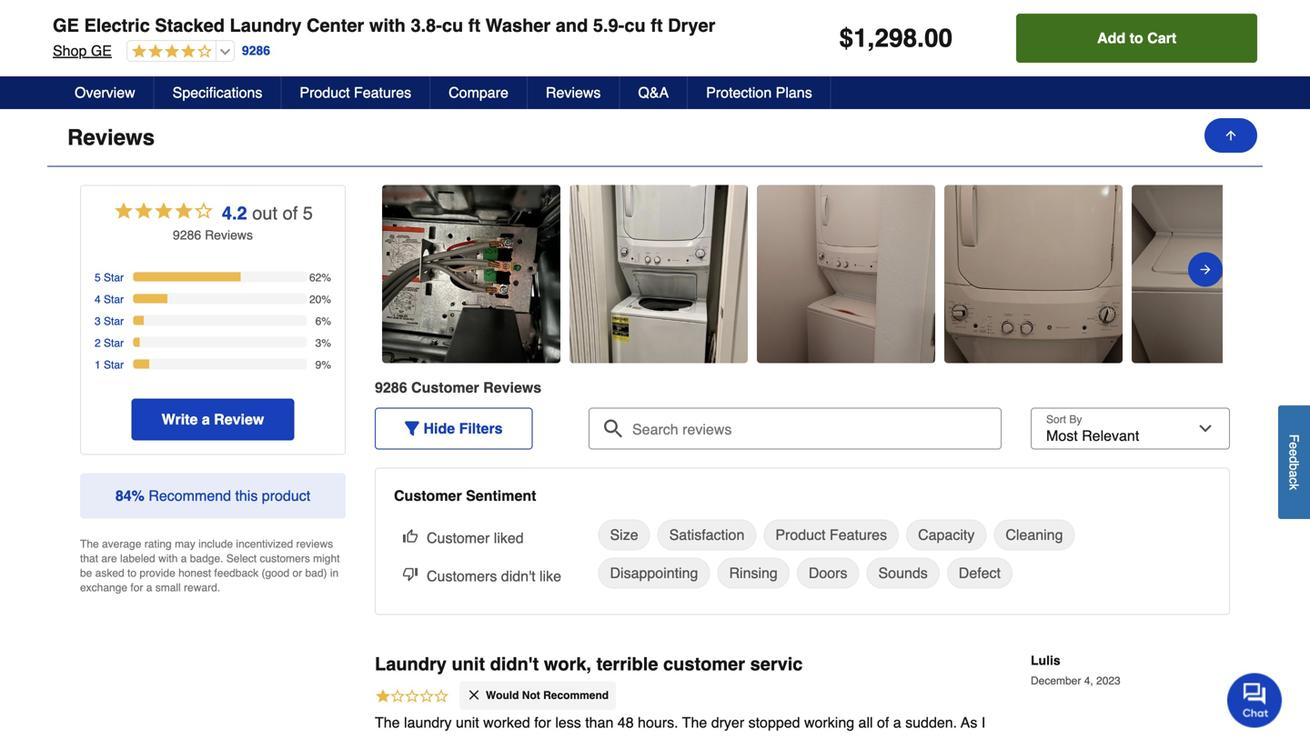 Task type: describe. For each thing, give the bounding box(es) containing it.
3 uploaded image image from the left
[[757, 265, 936, 283]]

1,298
[[854, 24, 918, 53]]

specifications
[[173, 84, 262, 101]]

write a review button
[[132, 399, 294, 441]]

the laundry unit worked for less than 48 hours. the dryer stopped working all of a sudden. as i
[[375, 715, 993, 740]]

laundry unit didn't work, terrible customer servic
[[375, 654, 803, 675]]

rinsing
[[729, 565, 778, 582]]

lulis december 4, 2023
[[1031, 654, 1121, 688]]

1
[[95, 359, 101, 372]]

(good
[[262, 567, 290, 580]]

%
[[132, 488, 145, 505]]

lulis
[[1031, 654, 1061, 668]]

reviews button down and
[[528, 76, 620, 109]]

size button
[[598, 520, 650, 551]]

specifications button
[[154, 76, 282, 109]]

customer
[[663, 654, 745, 675]]

0 horizontal spatial product
[[262, 488, 311, 505]]

arrow right image
[[1199, 259, 1213, 281]]

satisfaction button
[[658, 520, 757, 551]]

doors button
[[797, 558, 860, 589]]

customer for customer sentiment
[[394, 488, 462, 505]]

star for 2 star
[[104, 337, 124, 350]]

1 uploaded image image from the left
[[382, 265, 561, 283]]

badge.
[[190, 553, 223, 566]]

.
[[918, 24, 925, 53]]

1 vertical spatial 5
[[95, 272, 101, 284]]

to inside 'add to cart' button
[[1130, 30, 1144, 46]]

add to cart
[[1098, 30, 1177, 46]]

servic
[[750, 654, 803, 675]]

reviews button down q&a button
[[47, 110, 1263, 167]]

dryer
[[711, 715, 745, 732]]

defect button
[[947, 558, 1013, 589]]

would not recommend
[[486, 690, 609, 703]]

may
[[175, 538, 195, 551]]

reward.
[[184, 582, 220, 595]]

satisfaction
[[670, 527, 745, 544]]

disappointing
[[610, 565, 698, 582]]

1 vertical spatial ge
[[91, 42, 112, 59]]

star for 1 star
[[104, 359, 124, 372]]

1 star image
[[375, 689, 450, 708]]

cleaning button
[[994, 520, 1075, 551]]

9286 customer review s
[[375, 380, 542, 396]]

1 cu from the left
[[442, 15, 463, 36]]

dryer
[[668, 15, 716, 36]]

features
[[830, 527, 887, 544]]

close image
[[467, 689, 481, 703]]

stacked
[[155, 15, 225, 36]]

1 ft from the left
[[469, 15, 481, 36]]

the for the average rating may include incentivized reviews that are labeled with a badge. select customers might be asked to provide honest feedback (good or bad) in exchange for a small reward.
[[80, 538, 99, 551]]

4.2
[[222, 203, 247, 224]]

product features
[[776, 527, 887, 544]]

5 uploaded image image from the left
[[1132, 265, 1311, 283]]

the for the laundry unit worked for less than 48 hours. the dryer stopped working all of a sudden. as i
[[375, 715, 400, 732]]

00
[[925, 24, 953, 53]]

asked
[[95, 567, 124, 580]]

capacity
[[918, 527, 975, 544]]

disappointing button
[[598, 558, 710, 589]]

customers
[[260, 553, 310, 566]]

2 star
[[95, 337, 124, 350]]

review for 9286 customer review s
[[483, 380, 534, 396]]

or
[[293, 567, 302, 580]]

terrible
[[597, 654, 658, 675]]

that
[[80, 553, 98, 566]]

recommend for not
[[543, 690, 609, 703]]

filter image
[[405, 422, 420, 436]]

1 horizontal spatial with
[[369, 15, 406, 36]]

9286 inside 4.2 out of 5 9286 review s
[[173, 228, 201, 243]]

9%
[[316, 359, 331, 372]]

would
[[486, 690, 519, 703]]

f e e d b a c k
[[1287, 435, 1302, 491]]

add to cart button
[[1017, 14, 1258, 63]]

$
[[840, 24, 854, 53]]

c
[[1287, 478, 1302, 484]]

62%
[[309, 272, 331, 284]]

$ 1,298 . 00
[[840, 24, 953, 53]]

december
[[1031, 675, 1082, 688]]

a down may
[[181, 553, 187, 566]]

liked
[[494, 530, 524, 547]]

exchange
[[80, 582, 127, 595]]

shop
[[53, 42, 87, 59]]

review for write a review
[[214, 411, 264, 428]]

2
[[95, 337, 101, 350]]

0 vertical spatial reviews
[[546, 84, 601, 101]]

less
[[555, 715, 581, 732]]

compare for "compare" button below the washer
[[449, 84, 509, 101]]

1 vertical spatial didn't
[[490, 654, 539, 675]]

rating
[[144, 538, 172, 551]]

to inside the average rating may include incentivized reviews that are labeled with a badge. select customers might be asked to provide honest feedback (good or bad) in exchange for a small reward.
[[127, 567, 137, 580]]

9286 for 9286 customer review s
[[375, 380, 407, 396]]

protection plans
[[706, 84, 812, 101]]

q&a button
[[620, 76, 688, 109]]

be
[[80, 567, 92, 580]]

48
[[618, 715, 634, 732]]

1 vertical spatial 4.2 stars image
[[113, 200, 215, 226]]

electric
[[84, 15, 150, 36]]

star for 4 star
[[104, 293, 124, 306]]

2 horizontal spatial the
[[682, 715, 707, 732]]

customer sentiment
[[394, 488, 537, 505]]

compare button down dryer
[[47, 38, 1263, 95]]

d
[[1287, 457, 1302, 464]]

in
[[330, 567, 339, 580]]

cart
[[1148, 30, 1177, 46]]

honest
[[178, 567, 211, 580]]

20%
[[309, 293, 331, 306]]

washer
[[486, 15, 551, 36]]

are
[[101, 553, 117, 566]]

ge electric stacked laundry center with 3.8-cu ft washer and 5.9-cu ft dryer
[[53, 15, 716, 36]]

chat invite button image
[[1228, 673, 1283, 729]]

customer for customer liked
[[427, 530, 490, 547]]

chevron up image
[[1225, 129, 1243, 147]]

customer liked
[[427, 530, 524, 547]]

2 cu from the left
[[625, 15, 646, 36]]

k
[[1287, 484, 1302, 491]]



Task type: locate. For each thing, give the bounding box(es) containing it.
customers didn't like
[[427, 568, 562, 585]]

laundry
[[404, 715, 452, 732]]

a inside "button"
[[202, 411, 210, 428]]

arrow up image
[[1224, 128, 1239, 143]]

the average rating may include incentivized reviews that are labeled with a badge. select customers might be asked to provide honest feedback (good or bad) in exchange for a small reward.
[[80, 538, 340, 595]]

with down the rating
[[158, 553, 178, 566]]

4.2 stars image left the 4.2
[[113, 200, 215, 226]]

not
[[522, 690, 540, 703]]

1 vertical spatial of
[[877, 715, 890, 732]]

customer up hide
[[411, 380, 479, 396]]

i
[[982, 715, 986, 732]]

reviews down overview button
[[67, 125, 155, 150]]

2 vertical spatial review
[[214, 411, 264, 428]]

1 horizontal spatial product
[[776, 527, 826, 544]]

recommend for %
[[149, 488, 231, 505]]

5 inside 4.2 out of 5 9286 review s
[[303, 203, 313, 224]]

4,
[[1085, 675, 1094, 688]]

work,
[[544, 654, 592, 675]]

to
[[1130, 30, 1144, 46], [127, 567, 137, 580]]

0 vertical spatial compare
[[67, 53, 162, 78]]

star up the 4 star
[[104, 272, 124, 284]]

0 horizontal spatial compare
[[67, 53, 162, 78]]

thumb up image
[[403, 529, 418, 544]]

0 vertical spatial 4.2 stars image
[[127, 44, 212, 61]]

customer up customers
[[427, 530, 490, 547]]

84 % recommend this product
[[115, 488, 311, 505]]

0 horizontal spatial ft
[[469, 15, 481, 36]]

hide
[[424, 420, 455, 437]]

1 vertical spatial unit
[[456, 715, 479, 732]]

thumb down image
[[403, 567, 418, 582]]

product inside button
[[776, 527, 826, 544]]

and
[[556, 15, 588, 36]]

out
[[252, 203, 278, 224]]

0 vertical spatial 5
[[303, 203, 313, 224]]

3 star from the top
[[104, 315, 124, 328]]

4 star from the top
[[104, 337, 124, 350]]

product
[[300, 84, 350, 101]]

1 star
[[95, 359, 124, 372]]

sounds button
[[867, 558, 940, 589]]

2 vertical spatial 9286
[[375, 380, 407, 396]]

1 vertical spatial with
[[158, 553, 178, 566]]

capacity button
[[907, 520, 987, 551]]

unit inside the laundry unit worked for less than 48 hours. the dryer stopped working all of a sudden. as i
[[456, 715, 479, 732]]

b
[[1287, 464, 1302, 471]]

of inside the laundry unit worked for less than 48 hours. the dryer stopped working all of a sudden. as i
[[877, 715, 890, 732]]

overview button
[[56, 76, 154, 109]]

compare up overview
[[67, 53, 162, 78]]

0 horizontal spatial reviews
[[67, 125, 155, 150]]

1 vertical spatial 9286
[[173, 228, 201, 243]]

cu
[[442, 15, 463, 36], [625, 15, 646, 36]]

the left dryer
[[682, 715, 707, 732]]

review inside "button"
[[214, 411, 264, 428]]

e up d
[[1287, 442, 1302, 450]]

for left less
[[534, 715, 551, 732]]

write
[[162, 411, 198, 428]]

review right write
[[214, 411, 264, 428]]

0 horizontal spatial 9286
[[173, 228, 201, 243]]

laundry up the 1 star image
[[375, 654, 447, 675]]

1 vertical spatial s
[[534, 380, 542, 396]]

1 horizontal spatial s
[[534, 380, 542, 396]]

stopped
[[749, 715, 801, 732]]

star for 3 star
[[104, 315, 124, 328]]

uploaded image image
[[382, 265, 561, 283], [570, 265, 748, 283], [757, 265, 936, 283], [945, 265, 1123, 283], [1132, 265, 1311, 283]]

9286 for 9286
[[242, 43, 270, 58]]

a up k
[[1287, 471, 1302, 478]]

0 vertical spatial ge
[[53, 15, 79, 36]]

0 vertical spatial laundry
[[230, 15, 302, 36]]

star right 2
[[104, 337, 124, 350]]

a right 'all'
[[894, 715, 902, 732]]

star for 5 star
[[104, 272, 124, 284]]

1 horizontal spatial ft
[[651, 15, 663, 36]]

3 star
[[95, 315, 124, 328]]

s
[[247, 228, 253, 243], [534, 380, 542, 396]]

with left 3.8-
[[369, 15, 406, 36]]

small
[[155, 582, 181, 595]]

0 vertical spatial product
[[262, 488, 311, 505]]

customers
[[427, 568, 497, 585]]

0 horizontal spatial to
[[127, 567, 137, 580]]

a
[[202, 411, 210, 428], [1287, 471, 1302, 478], [181, 553, 187, 566], [146, 582, 152, 595], [894, 715, 902, 732]]

reviews
[[296, 538, 333, 551]]

0 horizontal spatial cu
[[442, 15, 463, 36]]

2 star from the top
[[104, 293, 124, 306]]

a right write
[[202, 411, 210, 428]]

review up the filters
[[483, 380, 534, 396]]

a down provide
[[146, 582, 152, 595]]

0 horizontal spatial laundry
[[230, 15, 302, 36]]

1 horizontal spatial reviews
[[546, 84, 601, 101]]

5 star
[[95, 272, 124, 284]]

compare button down the washer
[[431, 76, 528, 109]]

2 ft from the left
[[651, 15, 663, 36]]

1 horizontal spatial recommend
[[543, 690, 609, 703]]

1 vertical spatial compare
[[449, 84, 509, 101]]

of inside 4.2 out of 5 9286 review s
[[283, 203, 298, 224]]

hide filters button
[[375, 408, 533, 450]]

compare
[[67, 53, 162, 78], [449, 84, 509, 101]]

5 star from the top
[[104, 359, 124, 372]]

0 vertical spatial recommend
[[149, 488, 231, 505]]

1 vertical spatial laundry
[[375, 654, 447, 675]]

1 horizontal spatial laundry
[[375, 654, 447, 675]]

unit down close image
[[456, 715, 479, 732]]

laundry left center
[[230, 15, 302, 36]]

plans
[[776, 84, 812, 101]]

shop ge
[[53, 42, 112, 59]]

ft left the washer
[[469, 15, 481, 36]]

star right 3 on the top left of page
[[104, 315, 124, 328]]

sentiment
[[466, 488, 537, 505]]

the down the 1 star image
[[375, 715, 400, 732]]

0 horizontal spatial for
[[130, 582, 143, 595]]

didn't
[[501, 568, 536, 585], [490, 654, 539, 675]]

1 vertical spatial recommend
[[543, 690, 609, 703]]

9286
[[242, 43, 270, 58], [173, 228, 201, 243], [375, 380, 407, 396]]

4.2 stars image down 'stacked'
[[127, 44, 212, 61]]

2 vertical spatial customer
[[427, 530, 490, 547]]

0 vertical spatial unit
[[452, 654, 485, 675]]

1 vertical spatial for
[[534, 715, 551, 732]]

this
[[235, 488, 258, 505]]

1 horizontal spatial cu
[[625, 15, 646, 36]]

the up that
[[80, 538, 99, 551]]

recommend up may
[[149, 488, 231, 505]]

compare button
[[47, 38, 1263, 95], [431, 76, 528, 109]]

product up doors
[[776, 527, 826, 544]]

0 vertical spatial didn't
[[501, 568, 536, 585]]

of right 'all'
[[877, 715, 890, 732]]

laundry
[[230, 15, 302, 36], [375, 654, 447, 675]]

e
[[1287, 442, 1302, 450], [1287, 450, 1302, 457]]

recommend up less
[[543, 690, 609, 703]]

0 vertical spatial of
[[283, 203, 298, 224]]

with inside the average rating may include incentivized reviews that are labeled with a badge. select customers might be asked to provide honest feedback (good or bad) in exchange for a small reward.
[[158, 553, 178, 566]]

1 vertical spatial review
[[483, 380, 534, 396]]

f e e d b a c k button
[[1279, 406, 1311, 520]]

1 star from the top
[[104, 272, 124, 284]]

5 right the out
[[303, 203, 313, 224]]

2 uploaded image image from the left
[[570, 265, 748, 283]]

1 vertical spatial to
[[127, 567, 137, 580]]

0 horizontal spatial recommend
[[149, 488, 231, 505]]

hours.
[[638, 715, 679, 732]]

filters
[[459, 420, 503, 437]]

0 horizontal spatial of
[[283, 203, 298, 224]]

a inside the laundry unit worked for less than 48 hours. the dryer stopped working all of a sudden. as i
[[894, 715, 902, 732]]

average
[[102, 538, 141, 551]]

Search reviews text field
[[596, 408, 995, 439]]

4.2 out of 5 9286 review s
[[173, 203, 313, 243]]

customer up thumb up icon
[[394, 488, 462, 505]]

of right the out
[[283, 203, 298, 224]]

0 vertical spatial review
[[205, 228, 247, 243]]

0 horizontal spatial with
[[158, 553, 178, 566]]

for inside the laundry unit worked for less than 48 hours. the dryer stopped working all of a sudden. as i
[[534, 715, 551, 732]]

cu left dryer
[[625, 15, 646, 36]]

1 vertical spatial product
[[776, 527, 826, 544]]

0 vertical spatial s
[[247, 228, 253, 243]]

6%
[[316, 315, 331, 328]]

0 vertical spatial with
[[369, 15, 406, 36]]

4 uploaded image image from the left
[[945, 265, 1123, 283]]

reviews button
[[528, 76, 620, 109], [47, 110, 1263, 167]]

ge down electric
[[91, 42, 112, 59]]

cu left the washer
[[442, 15, 463, 36]]

84
[[115, 488, 132, 505]]

didn't left the like on the left bottom of the page
[[501, 568, 536, 585]]

product features
[[300, 84, 412, 101]]

star right 1
[[104, 359, 124, 372]]

bad)
[[305, 567, 327, 580]]

customer
[[411, 380, 479, 396], [394, 488, 462, 505], [427, 530, 490, 547]]

reviews
[[546, 84, 601, 101], [67, 125, 155, 150]]

reviews down and
[[546, 84, 601, 101]]

unit up close image
[[452, 654, 485, 675]]

feedback
[[214, 567, 259, 580]]

1 horizontal spatial the
[[375, 715, 400, 732]]

ge
[[53, 15, 79, 36], [91, 42, 112, 59]]

1 e from the top
[[1287, 442, 1302, 450]]

review down the 4.2
[[205, 228, 247, 243]]

0 horizontal spatial 5
[[95, 272, 101, 284]]

hide filters
[[424, 420, 503, 437]]

include
[[198, 538, 233, 551]]

product right the this
[[262, 488, 311, 505]]

product features button
[[282, 76, 431, 109]]

to right 'add'
[[1130, 30, 1144, 46]]

4
[[95, 293, 101, 306]]

0 horizontal spatial the
[[80, 538, 99, 551]]

star right 4
[[104, 293, 124, 306]]

1 horizontal spatial 5
[[303, 203, 313, 224]]

4.2 stars image
[[127, 44, 212, 61], [113, 200, 215, 226]]

1 horizontal spatial of
[[877, 715, 890, 732]]

provide
[[140, 567, 175, 580]]

overview
[[75, 84, 135, 101]]

select
[[226, 553, 257, 566]]

didn't up would
[[490, 654, 539, 675]]

0 vertical spatial for
[[130, 582, 143, 595]]

compare down the washer
[[449, 84, 509, 101]]

1 vertical spatial reviews
[[67, 125, 155, 150]]

1 horizontal spatial ge
[[91, 42, 112, 59]]

to down labeled
[[127, 567, 137, 580]]

working
[[805, 715, 855, 732]]

protection
[[706, 84, 772, 101]]

0 vertical spatial to
[[1130, 30, 1144, 46]]

ft left dryer
[[651, 15, 663, 36]]

worked
[[483, 715, 530, 732]]

0 vertical spatial 9286
[[242, 43, 270, 58]]

e up b
[[1287, 450, 1302, 457]]

chevron down image
[[1225, 57, 1243, 75]]

with
[[369, 15, 406, 36], [158, 553, 178, 566]]

5 up 4
[[95, 272, 101, 284]]

2 e from the top
[[1287, 450, 1302, 457]]

f
[[1287, 435, 1302, 442]]

ge up "shop"
[[53, 15, 79, 36]]

1 horizontal spatial 9286
[[242, 43, 270, 58]]

all
[[859, 715, 873, 732]]

2 horizontal spatial 9286
[[375, 380, 407, 396]]

the inside the average rating may include incentivized reviews that are labeled with a badge. select customers might be asked to provide honest feedback (good or bad) in exchange for a small reward.
[[80, 538, 99, 551]]

3%
[[316, 337, 331, 350]]

1 horizontal spatial to
[[1130, 30, 1144, 46]]

s inside 4.2 out of 5 9286 review s
[[247, 228, 253, 243]]

as
[[961, 715, 978, 732]]

a inside button
[[1287, 471, 1302, 478]]

0 horizontal spatial ge
[[53, 15, 79, 36]]

0 horizontal spatial s
[[247, 228, 253, 243]]

1 vertical spatial customer
[[394, 488, 462, 505]]

unit
[[452, 654, 485, 675], [456, 715, 479, 732]]

compare for "compare" button underneath dryer
[[67, 53, 162, 78]]

1 horizontal spatial for
[[534, 715, 551, 732]]

1 horizontal spatial compare
[[449, 84, 509, 101]]

3
[[95, 315, 101, 328]]

0 vertical spatial customer
[[411, 380, 479, 396]]

for inside the average rating may include incentivized reviews that are labeled with a badge. select customers might be asked to provide honest feedback (good or bad) in exchange for a small reward.
[[130, 582, 143, 595]]

review inside 4.2 out of 5 9286 review s
[[205, 228, 247, 243]]

for down provide
[[130, 582, 143, 595]]



Task type: vqa. For each thing, say whether or not it's contained in the screenshot.
HI
no



